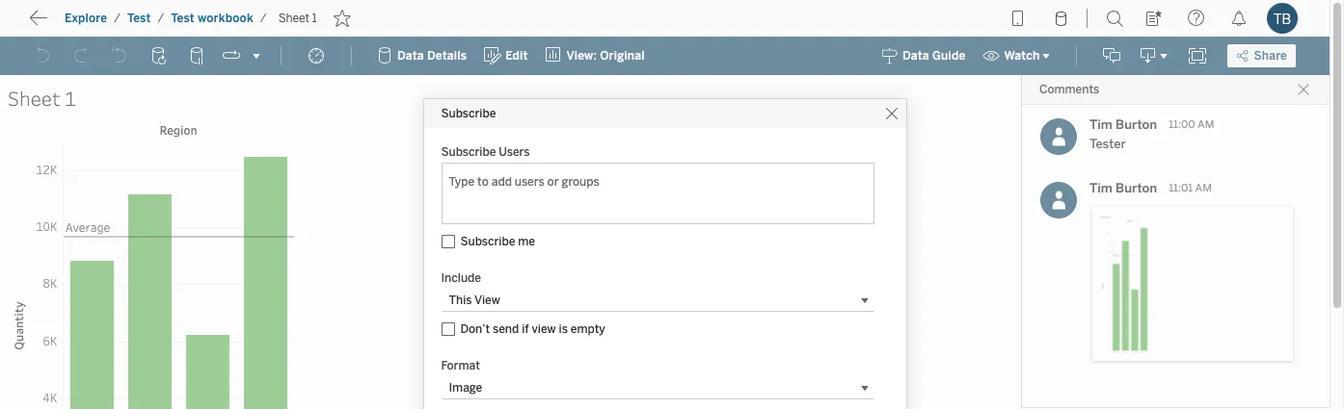 Task type: locate. For each thing, give the bounding box(es) containing it.
/
[[114, 12, 121, 25], [158, 12, 164, 25], [260, 12, 267, 25]]

2 / from the left
[[158, 12, 164, 25]]

explore link
[[64, 11, 108, 26]]

workbook
[[198, 12, 254, 25]]

/ left "sheet"
[[260, 12, 267, 25]]

1 test from the left
[[127, 12, 151, 25]]

0 horizontal spatial test
[[127, 12, 151, 25]]

/ right 'test' link
[[158, 12, 164, 25]]

test workbook link
[[170, 11, 255, 26]]

test link
[[126, 11, 152, 26]]

0 horizontal spatial /
[[114, 12, 121, 25]]

/ left 'test' link
[[114, 12, 121, 25]]

1 horizontal spatial /
[[158, 12, 164, 25]]

content
[[106, 14, 166, 33]]

test
[[127, 12, 151, 25], [171, 12, 195, 25]]

3 / from the left
[[260, 12, 267, 25]]

2 horizontal spatial /
[[260, 12, 267, 25]]

sheet 1
[[278, 12, 317, 25]]

1 horizontal spatial test
[[171, 12, 195, 25]]



Task type: describe. For each thing, give the bounding box(es) containing it.
sheet 1 element
[[273, 12, 323, 25]]

explore / test / test workbook /
[[65, 12, 267, 25]]

skip to content
[[50, 14, 166, 33]]

explore
[[65, 12, 107, 25]]

1 / from the left
[[114, 12, 121, 25]]

1
[[312, 12, 317, 25]]

skip
[[50, 14, 83, 33]]

sheet
[[278, 12, 310, 25]]

2 test from the left
[[171, 12, 195, 25]]

skip to content link
[[46, 10, 197, 37]]

to
[[87, 14, 102, 33]]



Task type: vqa. For each thing, say whether or not it's contained in the screenshot.
1st / from the right
yes



